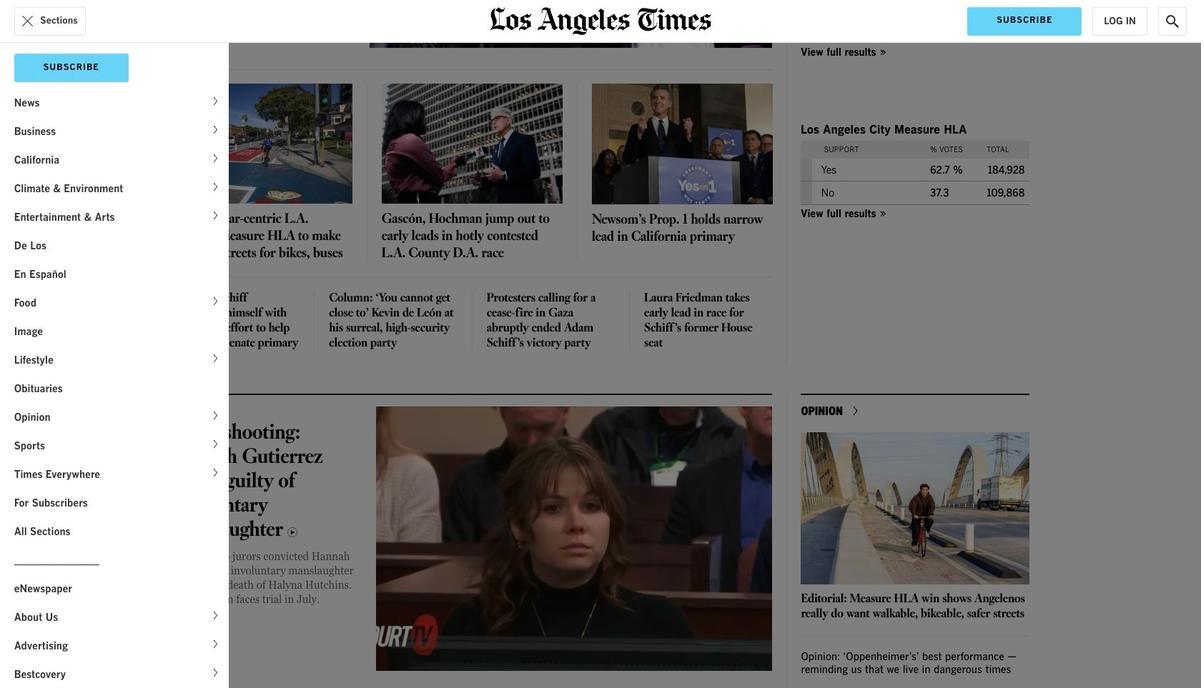 Task type: vqa. For each thing, say whether or not it's contained in the screenshot.
sixth Open Sub Navigation image from the bottom
yes



Task type: describe. For each thing, give the bounding box(es) containing it.
4 open sub navigation image from the top
[[214, 610, 222, 622]]

los angeles, california march 6, 2024-adam schiff celebrates with his wife during an election party at the avalon in los angeles tuesday night as he seeks to replace sen. diane feinstein in the senate. (wally skalij/los angeles times) image
[[370, 0, 773, 48]]

6 open sub navigation image from the top
[[214, 410, 222, 422]]

'rust' shooting: hannah gutierrez found guilty of involuntary manslaughter image
[[376, 407, 773, 672]]

2 open sub navigation image from the top
[[214, 181, 222, 193]]



Task type: locate. For each thing, give the bounding box(es) containing it.
5 open sub navigation image from the top
[[214, 353, 222, 365]]

1 open sub navigation image from the top
[[214, 152, 222, 165]]

7 open sub navigation image from the top
[[214, 438, 222, 451]]

los angeles, ca - march 05: los angeles county district attorney george gascon meets with media in grand park on tuesday, march 5, 2024 in los angeles, ca. (myung chun / los angeles times) image
[[382, 84, 563, 204]]

los angeles, ca - january 15, 2024: a cyclist descends down the sixth street viaduct, aka the sixth street bridge, which connects the arts district and the boyle heights neighborhoods in downtown los angeles on monday, jan. 15, 2024. (silvia razgova / for the times) image
[[801, 433, 1030, 585]]

1 open sub navigation image from the top
[[214, 95, 222, 107]]

2 open sub navigation image from the top
[[214, 124, 222, 136]]

6 open sub navigation image from the top
[[214, 667, 222, 679]]

4 open sub navigation image from the top
[[214, 295, 222, 308]]

open sub navigation image
[[214, 152, 222, 165], [214, 181, 222, 193], [214, 467, 222, 479], [214, 610, 222, 622], [214, 639, 222, 651], [214, 667, 222, 679]]

3 open sub navigation image from the top
[[214, 467, 222, 479]]

los angeles, ca - january 03: gov. gavin newsom expressed shock that the largest mental health institution is the county jail. newsom kicked off his campaign for proposition 1 at los angeles general medical center in los angeles, ca on wednesday, jan. 3, 2024. the proposition is the only statewide initiative on the march 5 primary ballot and asks voters to approve bonds to fund more treatment for mental illness and drug addiction. the initiative is a component of his efforts to tackle homelessness in the state. (myung j. chun / los angeles times) image
[[592, 84, 773, 204]]

3 open sub navigation image from the top
[[214, 210, 222, 222]]

open sub navigation image
[[214, 95, 222, 107], [214, 124, 222, 136], [214, 210, 222, 222], [214, 295, 222, 308], [214, 353, 222, 365], [214, 410, 222, 422], [214, 438, 222, 451]]

5 open sub navigation image from the top
[[214, 639, 222, 651]]

cyclist in new bike lane. move culver city is a new initiative that reconfigures pedestrian, traffic, bus, and bicycle lanes in downtown culver city to reduce congestion and emissions. los angeles, california, usa. (photo by: citizen of the planet/ucg/universal images group via getty images) image
[[172, 84, 352, 204]]

home page image
[[490, 7, 712, 35]]



